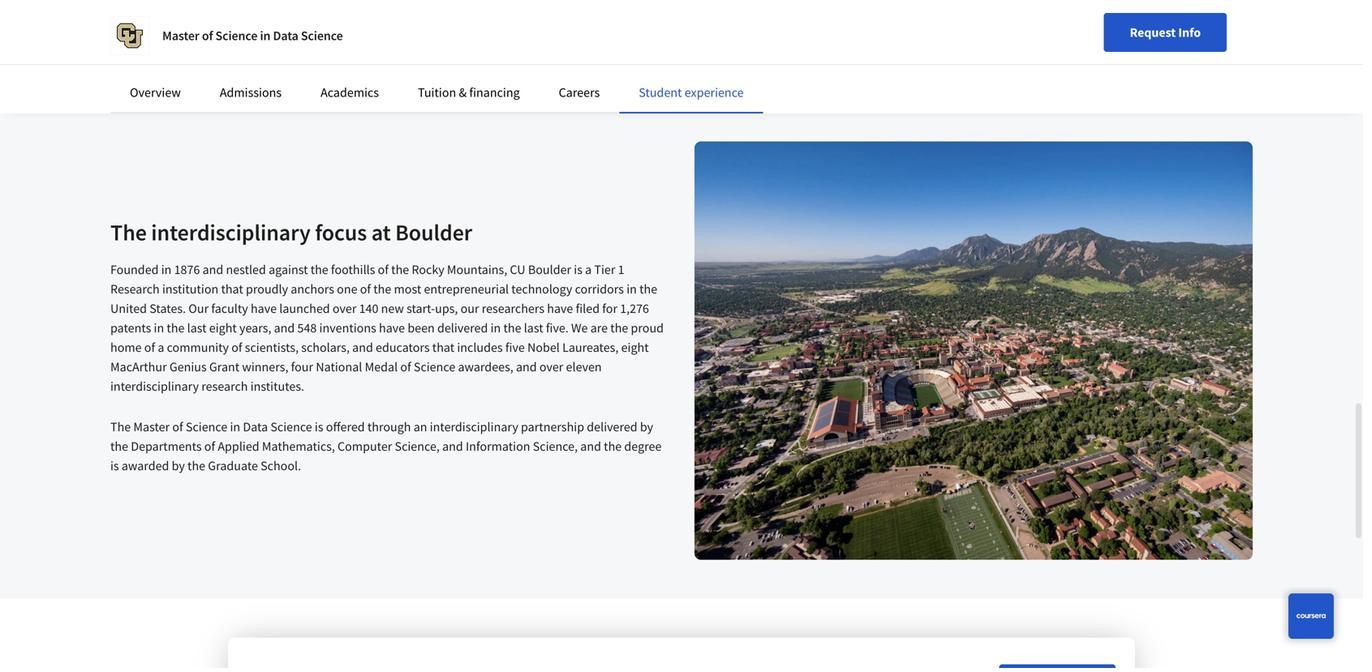 Task type: describe. For each thing, give the bounding box(es) containing it.
info
[[1179, 24, 1201, 41]]

the for the master of science in data science is offered through an interdisciplinary partnership delivered by the departments of applied mathematics, computer science, and information science, and the degree is awarded by the graduate school.
[[110, 419, 131, 435]]

and down five at the left of page
[[516, 359, 537, 375]]

overview link
[[130, 84, 181, 101]]

we
[[571, 320, 588, 336]]

in up includes
[[491, 320, 501, 336]]

admissions
[[220, 84, 282, 101]]

the up anchors
[[311, 262, 328, 278]]

graduate
[[208, 458, 258, 474]]

macarthur
[[110, 359, 167, 375]]

proudly
[[246, 281, 288, 297]]

careers
[[559, 84, 600, 101]]

and down partnership
[[581, 438, 601, 455]]

tuition & financing
[[418, 84, 520, 101]]

0 vertical spatial by
[[640, 419, 653, 435]]

science up academics
[[301, 28, 343, 44]]

1,276
[[620, 301, 649, 317]]

corridors
[[575, 281, 624, 297]]

our
[[189, 301, 209, 317]]

grant
[[209, 359, 240, 375]]

rocky
[[412, 262, 445, 278]]

one
[[337, 281, 358, 297]]

tuition & financing link
[[418, 84, 520, 101]]

the down states.
[[167, 320, 185, 336]]

eleven
[[566, 359, 602, 375]]

0 vertical spatial over
[[333, 301, 357, 317]]

0 vertical spatial interdisciplinary
[[151, 218, 311, 247]]

entrepreneurial
[[424, 281, 509, 297]]

request info
[[1130, 24, 1201, 41]]

school.
[[261, 458, 301, 474]]

experience
[[685, 84, 744, 101]]

1876
[[174, 262, 200, 278]]

nestled
[[226, 262, 266, 278]]

student
[[639, 84, 682, 101]]

computer
[[338, 438, 392, 455]]

been
[[408, 320, 435, 336]]

against
[[269, 262, 308, 278]]

2 horizontal spatial have
[[547, 301, 573, 317]]

financing
[[469, 84, 520, 101]]

cu
[[510, 262, 526, 278]]

the up most
[[391, 262, 409, 278]]

academics link
[[321, 84, 379, 101]]

genius
[[169, 359, 207, 375]]

new
[[381, 301, 404, 317]]

founded
[[110, 262, 159, 278]]

focus
[[315, 218, 367, 247]]

winners,
[[242, 359, 288, 375]]

years,
[[239, 320, 271, 336]]

partnership
[[521, 419, 584, 435]]

in left 1876
[[161, 262, 172, 278]]

launched
[[279, 301, 330, 317]]

of left 'applied'
[[204, 438, 215, 455]]

founded in 1876 and nestled against the foothills of the rocky mountains, cu boulder is a tier 1 research institution that proudly anchors one of the most entrepreneurial technology corridors in the united states. our faculty have launched over 140 new start-ups, our researchers have filed for 1,276 patents in the last eight years, and 548 inventions have been delivered in the last five. we are the proud home of a community of scientists, scholars, and educators that includes five nobel laureates, eight macarthur genius grant winners, four national medal of science awardees, and over eleven interdisciplinary research institutes.
[[110, 262, 664, 395]]

scientists,
[[245, 339, 299, 356]]

science up admissions link
[[216, 28, 258, 44]]

1 vertical spatial over
[[540, 359, 564, 375]]

patents
[[110, 320, 151, 336]]

careers link
[[559, 84, 600, 101]]

offered
[[326, 419, 365, 435]]

science up the mathematics,
[[271, 419, 312, 435]]

information
[[466, 438, 530, 455]]

departments
[[131, 438, 202, 455]]

student experience
[[639, 84, 744, 101]]

the down researchers
[[504, 320, 521, 336]]

states.
[[149, 301, 186, 317]]

researchers
[[482, 301, 545, 317]]

institutes.
[[251, 378, 304, 395]]

2 last from the left
[[524, 320, 543, 336]]

community
[[167, 339, 229, 356]]

1 horizontal spatial have
[[379, 320, 405, 336]]

of up departments
[[172, 419, 183, 435]]

awardees,
[[458, 359, 514, 375]]

0 horizontal spatial boulder
[[395, 218, 472, 247]]

the up the awarded
[[110, 438, 128, 455]]

through
[[368, 419, 411, 435]]

1 vertical spatial eight
[[621, 339, 649, 356]]

the up 1,276
[[640, 281, 657, 297]]

of down educators
[[400, 359, 411, 375]]

mathematics,
[[262, 438, 335, 455]]

proud
[[631, 320, 664, 336]]

delivered inside the master of science in data science is offered through an interdisciplinary partnership delivered by the departments of applied mathematics, computer science, and information science, and the degree is awarded by the graduate school.
[[587, 419, 638, 435]]

of right one
[[360, 281, 371, 297]]

interdisciplinary inside 'founded in 1876 and nestled against the foothills of the rocky mountains, cu boulder is a tier 1 research institution that proudly anchors one of the most entrepreneurial technology corridors in the united states. our faculty have launched over 140 new start-ups, our researchers have filed for 1,276 patents in the last eight years, and 548 inventions have been delivered in the last five. we are the proud home of a community of scientists, scholars, and educators that includes five nobel laureates, eight macarthur genius grant winners, four national medal of science awardees, and over eleven interdisciplinary research institutes.'
[[110, 378, 199, 395]]

and down inventions
[[352, 339, 373, 356]]

our
[[461, 301, 479, 317]]

academics
[[321, 84, 379, 101]]

for
[[602, 301, 618, 317]]

140
[[359, 301, 379, 317]]

in inside the master of science in data science is offered through an interdisciplinary partnership delivered by the departments of applied mathematics, computer science, and information science, and the degree is awarded by the graduate school.
[[230, 419, 240, 435]]

0 vertical spatial master
[[162, 28, 199, 44]]

filed
[[576, 301, 600, 317]]

0 horizontal spatial have
[[251, 301, 277, 317]]



Task type: locate. For each thing, give the bounding box(es) containing it.
2 the from the top
[[110, 419, 131, 435]]

faculty
[[211, 301, 248, 317]]

at
[[371, 218, 391, 247]]

data
[[273, 28, 298, 44], [243, 419, 268, 435]]

1 horizontal spatial is
[[315, 419, 323, 435]]

over down one
[[333, 301, 357, 317]]

0 horizontal spatial last
[[187, 320, 207, 336]]

home
[[110, 339, 142, 356]]

five
[[505, 339, 525, 356]]

student experience link
[[639, 84, 744, 101]]

over down nobel in the bottom left of the page
[[540, 359, 564, 375]]

request info button
[[1104, 13, 1227, 52]]

are
[[591, 320, 608, 336]]

eight
[[209, 320, 237, 336], [621, 339, 649, 356]]

the up the awarded
[[110, 419, 131, 435]]

of right foothills
[[378, 262, 389, 278]]

is left tier
[[574, 262, 583, 278]]

548
[[297, 320, 317, 336]]

by up degree
[[640, 419, 653, 435]]

0 horizontal spatial delivered
[[437, 320, 488, 336]]

is
[[574, 262, 583, 278], [315, 419, 323, 435], [110, 458, 119, 474]]

0 vertical spatial delivered
[[437, 320, 488, 336]]

that up 'faculty'
[[221, 281, 243, 297]]

the up new
[[374, 281, 391, 297]]

mountains,
[[447, 262, 507, 278]]

0 vertical spatial a
[[585, 262, 592, 278]]

1 horizontal spatial over
[[540, 359, 564, 375]]

interdisciplinary down macarthur
[[110, 378, 199, 395]]

by
[[640, 419, 653, 435], [172, 458, 185, 474]]

0 horizontal spatial over
[[333, 301, 357, 317]]

institution
[[162, 281, 219, 297]]

1 vertical spatial interdisciplinary
[[110, 378, 199, 395]]

a
[[585, 262, 592, 278], [158, 339, 164, 356]]

in up 'applied'
[[230, 419, 240, 435]]

0 vertical spatial is
[[574, 262, 583, 278]]

1 vertical spatial boulder
[[528, 262, 571, 278]]

interdisciplinary up information
[[430, 419, 518, 435]]

data up admissions link
[[273, 28, 298, 44]]

is inside 'founded in 1876 and nestled against the foothills of the rocky mountains, cu boulder is a tier 1 research institution that proudly anchors one of the most entrepreneurial technology corridors in the united states. our faculty have launched over 140 new start-ups, our researchers have filed for 1,276 patents in the last eight years, and 548 inventions have been delivered in the last five. we are the proud home of a community of scientists, scholars, and educators that includes five nobel laureates, eight macarthur genius grant winners, four national medal of science awardees, and over eleven interdisciplinary research institutes.'
[[574, 262, 583, 278]]

1 vertical spatial by
[[172, 458, 185, 474]]

over
[[333, 301, 357, 317], [540, 359, 564, 375]]

research
[[110, 281, 160, 297]]

1 last from the left
[[187, 320, 207, 336]]

1 vertical spatial the
[[110, 419, 131, 435]]

2 vertical spatial interdisciplinary
[[430, 419, 518, 435]]

university of colorado boulder logo image
[[110, 16, 149, 55]]

have
[[251, 301, 277, 317], [547, 301, 573, 317], [379, 320, 405, 336]]

have up the five.
[[547, 301, 573, 317]]

of right di wu image
[[202, 28, 213, 44]]

tier
[[594, 262, 615, 278]]

in up 1,276
[[627, 281, 637, 297]]

applied
[[218, 438, 259, 455]]

di wu image
[[110, 0, 200, 64]]

that down the been
[[432, 339, 455, 356]]

interdisciplinary inside the master of science in data science is offered through an interdisciplinary partnership delivered by the departments of applied mathematics, computer science, and information science, and the degree is awarded by the graduate school.
[[430, 419, 518, 435]]

science down educators
[[414, 359, 456, 375]]

in up admissions link
[[260, 28, 271, 44]]

the right are
[[611, 320, 628, 336]]

science up 'applied'
[[186, 419, 227, 435]]

in
[[260, 28, 271, 44], [161, 262, 172, 278], [627, 281, 637, 297], [154, 320, 164, 336], [491, 320, 501, 336], [230, 419, 240, 435]]

1 vertical spatial a
[[158, 339, 164, 356]]

1 horizontal spatial last
[[524, 320, 543, 336]]

master up departments
[[133, 419, 170, 435]]

the up founded
[[110, 218, 147, 247]]

1 horizontal spatial science,
[[533, 438, 578, 455]]

1
[[618, 262, 625, 278]]

medal
[[365, 359, 398, 375]]

0 horizontal spatial a
[[158, 339, 164, 356]]

master
[[162, 28, 199, 44], [133, 419, 170, 435]]

2 science, from the left
[[533, 438, 578, 455]]

2 vertical spatial is
[[110, 458, 119, 474]]

and
[[203, 262, 223, 278], [274, 320, 295, 336], [352, 339, 373, 356], [516, 359, 537, 375], [442, 438, 463, 455], [581, 438, 601, 455]]

most
[[394, 281, 421, 297]]

last up community
[[187, 320, 207, 336]]

0 horizontal spatial science,
[[395, 438, 440, 455]]

research
[[202, 378, 248, 395]]

0 vertical spatial data
[[273, 28, 298, 44]]

1 horizontal spatial data
[[273, 28, 298, 44]]

data up 'applied'
[[243, 419, 268, 435]]

science, down an
[[395, 438, 440, 455]]

1 horizontal spatial a
[[585, 262, 592, 278]]

is left the awarded
[[110, 458, 119, 474]]

delivered
[[437, 320, 488, 336], [587, 419, 638, 435]]

master inside the master of science in data science is offered through an interdisciplinary partnership delivered by the departments of applied mathematics, computer science, and information science, and the degree is awarded by the graduate school.
[[133, 419, 170, 435]]

the down departments
[[188, 458, 205, 474]]

science, down partnership
[[533, 438, 578, 455]]

science
[[216, 28, 258, 44], [301, 28, 343, 44], [414, 359, 456, 375], [186, 419, 227, 435], [271, 419, 312, 435]]

tuition
[[418, 84, 456, 101]]

technology
[[512, 281, 572, 297]]

0 horizontal spatial eight
[[209, 320, 237, 336]]

master of science in data science
[[162, 28, 343, 44]]

and left information
[[442, 438, 463, 455]]

0 vertical spatial that
[[221, 281, 243, 297]]

the master of science in data science is offered through an interdisciplinary partnership delivered by the departments of applied mathematics, computer science, and information science, and the degree is awarded by the graduate school.
[[110, 419, 662, 474]]

anchors
[[291, 281, 334, 297]]

0 vertical spatial the
[[110, 218, 147, 247]]

1 the from the top
[[110, 218, 147, 247]]

in down states.
[[154, 320, 164, 336]]

nobel
[[528, 339, 560, 356]]

by down departments
[[172, 458, 185, 474]]

five.
[[546, 320, 569, 336]]

the inside the master of science in data science is offered through an interdisciplinary partnership delivered by the departments of applied mathematics, computer science, and information science, and the degree is awarded by the graduate school.
[[110, 419, 131, 435]]

inventions
[[319, 320, 376, 336]]

0 vertical spatial eight
[[209, 320, 237, 336]]

delivered up degree
[[587, 419, 638, 435]]

&
[[459, 84, 467, 101]]

united
[[110, 301, 147, 317]]

a up macarthur
[[158, 339, 164, 356]]

1 horizontal spatial eight
[[621, 339, 649, 356]]

0 horizontal spatial by
[[172, 458, 185, 474]]

admissions link
[[220, 84, 282, 101]]

1 science, from the left
[[395, 438, 440, 455]]

1 vertical spatial delivered
[[587, 419, 638, 435]]

awarded
[[122, 458, 169, 474]]

of up macarthur
[[144, 339, 155, 356]]

1 horizontal spatial that
[[432, 339, 455, 356]]

1 vertical spatial master
[[133, 419, 170, 435]]

1 vertical spatial data
[[243, 419, 268, 435]]

science inside 'founded in 1876 and nestled against the foothills of the rocky mountains, cu boulder is a tier 1 research institution that proudly anchors one of the most entrepreneurial technology corridors in the united states. our faculty have launched over 140 new start-ups, our researchers have filed for 1,276 patents in the last eight years, and 548 inventions have been delivered in the last five. we are the proud home of a community of scientists, scholars, and educators that includes five nobel laureates, eight macarthur genius grant winners, four national medal of science awardees, and over eleven interdisciplinary research institutes.'
[[414, 359, 456, 375]]

of
[[202, 28, 213, 44], [378, 262, 389, 278], [360, 281, 371, 297], [144, 339, 155, 356], [231, 339, 242, 356], [400, 359, 411, 375], [172, 419, 183, 435], [204, 438, 215, 455]]

interdisciplinary up nestled
[[151, 218, 311, 247]]

ups,
[[435, 301, 458, 317]]

the left degree
[[604, 438, 622, 455]]

have down proudly
[[251, 301, 277, 317]]

0 horizontal spatial that
[[221, 281, 243, 297]]

delivered inside 'founded in 1876 and nestled against the foothills of the rocky mountains, cu boulder is a tier 1 research institution that proudly anchors one of the most entrepreneurial technology corridors in the united states. our faculty have launched over 140 new start-ups, our researchers have filed for 1,276 patents in the last eight years, and 548 inventions have been delivered in the last five. we are the proud home of a community of scientists, scholars, and educators that includes five nobel laureates, eight macarthur genius grant winners, four national medal of science awardees, and over eleven interdisciplinary research institutes.'
[[437, 320, 488, 336]]

1 horizontal spatial delivered
[[587, 419, 638, 435]]

boulder inside 'founded in 1876 and nestled against the foothills of the rocky mountains, cu boulder is a tier 1 research institution that proudly anchors one of the most entrepreneurial technology corridors in the united states. our faculty have launched over 140 new start-ups, our researchers have filed for 1,276 patents in the last eight years, and 548 inventions have been delivered in the last five. we are the proud home of a community of scientists, scholars, and educators that includes five nobel laureates, eight macarthur genius grant winners, four national medal of science awardees, and over eleven interdisciplinary research institutes.'
[[528, 262, 571, 278]]

boulder up technology
[[528, 262, 571, 278]]

national
[[316, 359, 362, 375]]

laureates,
[[562, 339, 619, 356]]

request
[[1130, 24, 1176, 41]]

and left 548
[[274, 320, 295, 336]]

1 horizontal spatial by
[[640, 419, 653, 435]]

0 vertical spatial boulder
[[395, 218, 472, 247]]

the
[[311, 262, 328, 278], [391, 262, 409, 278], [374, 281, 391, 297], [640, 281, 657, 297], [167, 320, 185, 336], [504, 320, 521, 336], [611, 320, 628, 336], [110, 438, 128, 455], [604, 438, 622, 455], [188, 458, 205, 474]]

1 vertical spatial is
[[315, 419, 323, 435]]

boulder up rocky
[[395, 218, 472, 247]]

four
[[291, 359, 313, 375]]

is left the offered
[[315, 419, 323, 435]]

educators
[[376, 339, 430, 356]]

eight down 'faculty'
[[209, 320, 237, 336]]

start-
[[407, 301, 435, 317]]

delivered down our
[[437, 320, 488, 336]]

1 horizontal spatial boulder
[[528, 262, 571, 278]]

master right university of colorado boulder logo
[[162, 28, 199, 44]]

degree
[[624, 438, 662, 455]]

the interdisciplinary focus at boulder
[[110, 218, 472, 247]]

0 horizontal spatial data
[[243, 419, 268, 435]]

2 horizontal spatial is
[[574, 262, 583, 278]]

that
[[221, 281, 243, 297], [432, 339, 455, 356]]

of up "grant"
[[231, 339, 242, 356]]

foothills
[[331, 262, 375, 278]]

includes
[[457, 339, 503, 356]]

the for the interdisciplinary focus at boulder
[[110, 218, 147, 247]]

interdisciplinary
[[151, 218, 311, 247], [110, 378, 199, 395], [430, 419, 518, 435]]

scholars,
[[301, 339, 350, 356]]

last up nobel in the bottom left of the page
[[524, 320, 543, 336]]

a left tier
[[585, 262, 592, 278]]

overview
[[130, 84, 181, 101]]

eight down proud on the left of the page
[[621, 339, 649, 356]]

0 horizontal spatial is
[[110, 458, 119, 474]]

have down new
[[379, 320, 405, 336]]

data inside the master of science in data science is offered through an interdisciplinary partnership delivered by the departments of applied mathematics, computer science, and information science, and the degree is awarded by the graduate school.
[[243, 419, 268, 435]]

and right 1876
[[203, 262, 223, 278]]

an
[[414, 419, 427, 435]]

1 vertical spatial that
[[432, 339, 455, 356]]



Task type: vqa. For each thing, say whether or not it's contained in the screenshot.
bottommost Data
yes



